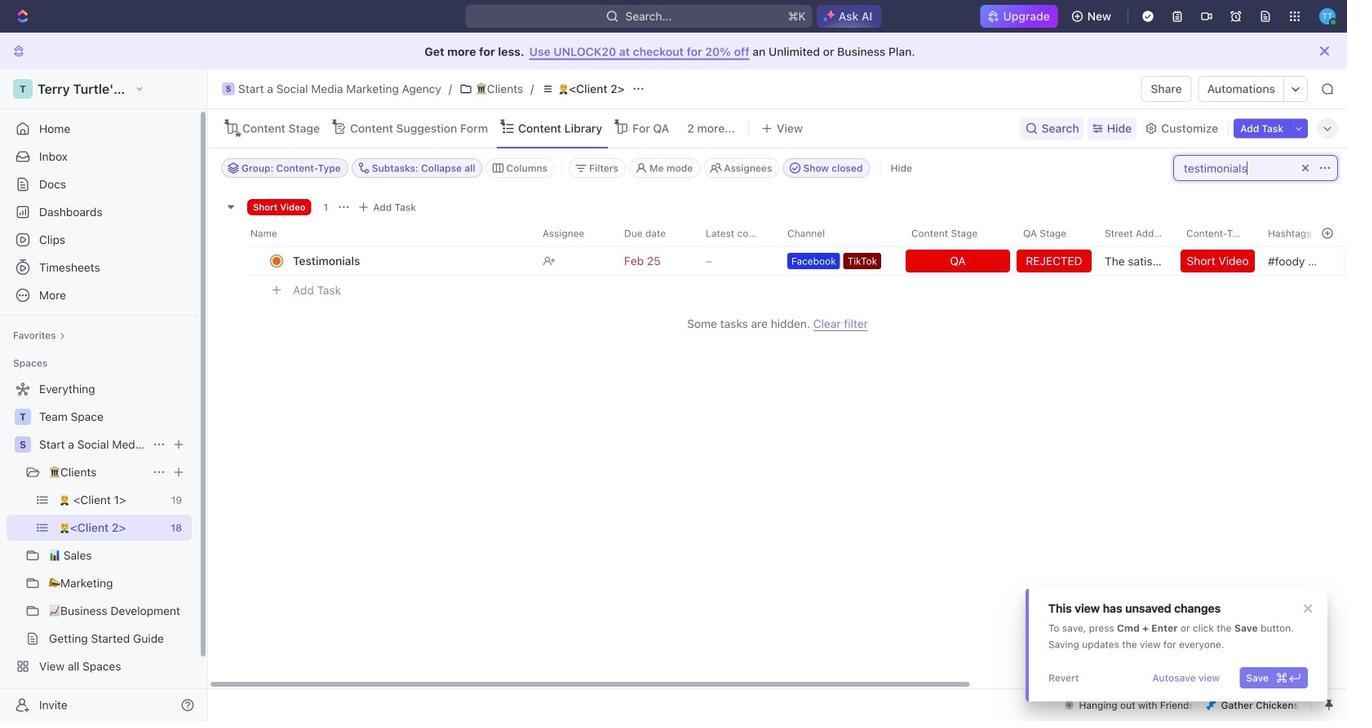 Task type: describe. For each thing, give the bounding box(es) containing it.
start a social media marketing agency, , element inside tree
[[15, 437, 31, 453]]

sidebar navigation
[[0, 69, 211, 721]]

terry turtle's workspace, , element
[[13, 79, 33, 99]]

team space, , element
[[15, 409, 31, 425]]

Search tasks... text field
[[1174, 156, 1338, 180]]



Task type: locate. For each thing, give the bounding box(es) containing it.
0 horizontal spatial start a social media marketing agency, , element
[[15, 437, 31, 453]]

tree
[[7, 376, 192, 708]]

0 vertical spatial start a social media marketing agency, , element
[[222, 82, 235, 95]]

tree inside sidebar 'navigation'
[[7, 376, 192, 708]]

1 horizontal spatial start a social media marketing agency, , element
[[222, 82, 235, 95]]

1 vertical spatial start a social media marketing agency, , element
[[15, 437, 31, 453]]

drumstick bite image
[[1207, 701, 1216, 710]]

start a social media marketing agency, , element
[[222, 82, 235, 95], [15, 437, 31, 453]]



Task type: vqa. For each thing, say whether or not it's contained in the screenshot.
Start a Social Media Marketing Agency, , element
yes



